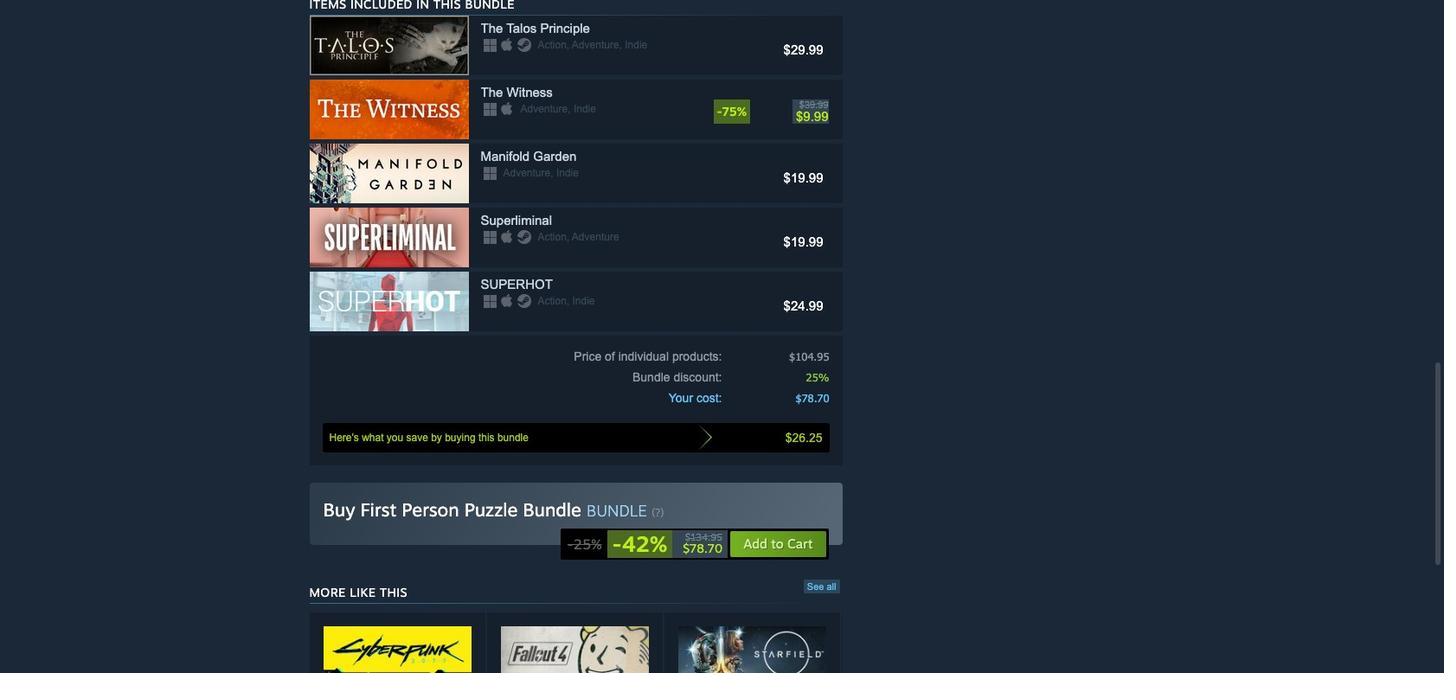 Task type: describe. For each thing, give the bounding box(es) containing it.
here's
[[329, 432, 359, 444]]

75%
[[723, 104, 747, 119]]

indie inside the witness adventure, indie
[[574, 103, 596, 115]]

person
[[402, 499, 459, 521]]

principle
[[541, 21, 590, 35]]

the for the witness
[[481, 85, 503, 100]]

0 horizontal spatial bundle
[[523, 499, 582, 521]]

add to cart
[[744, 536, 813, 552]]

manifold garden adventure, indie
[[481, 149, 579, 179]]

like
[[350, 585, 376, 600]]

$26.25
[[786, 431, 823, 445]]

the witness adventure, indie
[[481, 85, 596, 115]]

$134.95
[[686, 532, 723, 544]]

$19.99 for garden
[[784, 171, 824, 185]]

(?)
[[652, 506, 665, 519]]

indie inside the talos principle action, adventure, indie
[[625, 39, 648, 51]]

witness
[[507, 85, 553, 100]]

-25%
[[568, 536, 602, 553]]

adventure, inside the talos principle action, adventure, indie
[[572, 39, 622, 51]]

price of individual products:
[[574, 350, 722, 364]]

$39.99
[[800, 100, 829, 110]]

your
[[669, 391, 694, 405]]

superhot
[[481, 277, 553, 292]]

- for 42%
[[613, 531, 622, 558]]

1 horizontal spatial bundle
[[633, 371, 671, 384]]

this inside see all more like this
[[380, 585, 408, 600]]

indie inside superhot action, indie
[[573, 295, 595, 307]]

save
[[406, 432, 428, 444]]

1 horizontal spatial 25%
[[807, 371, 830, 384]]

products:
[[673, 350, 722, 364]]

superliminal
[[481, 213, 552, 228]]

$39.99 $9.99
[[796, 100, 829, 124]]

0 vertical spatial $78.70
[[796, 391, 830, 405]]

1 vertical spatial 25%
[[574, 536, 602, 553]]

your cost:
[[669, 391, 722, 405]]

all
[[827, 582, 837, 592]]

you
[[387, 432, 404, 444]]

buy first person puzzle bundle bundle (?)
[[323, 499, 665, 521]]

the for the talos principle
[[481, 21, 503, 35]]

1 horizontal spatial this
[[479, 432, 495, 444]]



Task type: vqa. For each thing, say whether or not it's contained in the screenshot.


Task type: locate. For each thing, give the bounding box(es) containing it.
more
[[310, 585, 346, 600]]

0 horizontal spatial $78.70
[[683, 541, 723, 556]]

2 vertical spatial adventure,
[[503, 167, 554, 179]]

bundle
[[498, 432, 529, 444]]

0 horizontal spatial -
[[568, 536, 574, 553]]

action, for superhot
[[538, 295, 570, 307]]

- for 25%
[[568, 536, 574, 553]]

1 the from the top
[[481, 21, 503, 35]]

0 vertical spatial $19.99
[[784, 171, 824, 185]]

$19.99 for action,
[[784, 235, 824, 249]]

2 $19.99 from the top
[[784, 235, 824, 249]]

action, inside the talos principle action, adventure, indie
[[538, 39, 570, 51]]

0 vertical spatial adventure,
[[572, 39, 622, 51]]

$19.99
[[784, 171, 824, 185], [784, 235, 824, 249]]

add to cart link
[[730, 531, 827, 558]]

0 vertical spatial the
[[481, 21, 503, 35]]

what
[[362, 432, 384, 444]]

action, inside superhot action, indie
[[538, 295, 570, 307]]

action,
[[538, 39, 570, 51], [538, 231, 570, 243], [538, 295, 570, 307]]

bundle
[[587, 501, 647, 520]]

adventure, down principle
[[572, 39, 622, 51]]

the inside the witness adventure, indie
[[481, 85, 503, 100]]

2 vertical spatial action,
[[538, 295, 570, 307]]

adventure
[[572, 231, 620, 243]]

the talos principle action, adventure, indie
[[481, 21, 648, 51]]

price
[[574, 350, 602, 364]]

adventure, for witness
[[521, 103, 571, 115]]

adventure, down witness
[[521, 103, 571, 115]]

25% down bundle
[[574, 536, 602, 553]]

buying
[[445, 432, 476, 444]]

action, down superliminal
[[538, 231, 570, 243]]

0 vertical spatial bundle
[[633, 371, 671, 384]]

25% down $104.95
[[807, 371, 830, 384]]

cost:
[[697, 391, 722, 405]]

indie inside manifold garden adventure, indie
[[557, 167, 579, 179]]

bundle discount:
[[633, 371, 722, 384]]

1 action, from the top
[[538, 39, 570, 51]]

2 horizontal spatial -
[[717, 104, 723, 119]]

action, down superhot
[[538, 295, 570, 307]]

$78.70 up the $26.25 on the right bottom
[[796, 391, 830, 405]]

by
[[431, 432, 442, 444]]

$134.95 $78.70
[[683, 532, 723, 556]]

individual
[[619, 350, 669, 364]]

$9.99
[[796, 109, 829, 124]]

garden
[[534, 149, 577, 164]]

adventure, down manifold
[[503, 167, 554, 179]]

0 vertical spatial 25%
[[807, 371, 830, 384]]

$29.99
[[784, 42, 824, 57]]

here's what you save by buying this bundle
[[329, 432, 529, 444]]

cart
[[788, 536, 813, 552]]

3 action, from the top
[[538, 295, 570, 307]]

$19.99 down $9.99
[[784, 171, 824, 185]]

buy
[[323, 499, 355, 521]]

the inside the talos principle action, adventure, indie
[[481, 21, 503, 35]]

of
[[605, 350, 615, 364]]

$78.70
[[796, 391, 830, 405], [683, 541, 723, 556]]

- for 75%
[[717, 104, 723, 119]]

manifold
[[481, 149, 530, 164]]

this right buying
[[479, 432, 495, 444]]

puzzle
[[465, 499, 518, 521]]

1 vertical spatial adventure,
[[521, 103, 571, 115]]

the left witness
[[481, 85, 503, 100]]

0 vertical spatial action,
[[538, 39, 570, 51]]

indie
[[625, 39, 648, 51], [574, 103, 596, 115], [557, 167, 579, 179], [573, 295, 595, 307]]

adventure, inside the witness adventure, indie
[[521, 103, 571, 115]]

the left talos
[[481, 21, 503, 35]]

this
[[479, 432, 495, 444], [380, 585, 408, 600]]

1 vertical spatial $19.99
[[784, 235, 824, 249]]

to
[[772, 536, 784, 552]]

action, down principle
[[538, 39, 570, 51]]

adventure,
[[572, 39, 622, 51], [521, 103, 571, 115], [503, 167, 554, 179]]

0 horizontal spatial this
[[380, 585, 408, 600]]

1 $19.99 from the top
[[784, 171, 824, 185]]

1 horizontal spatial -
[[613, 531, 622, 558]]

1 horizontal spatial $78.70
[[796, 391, 830, 405]]

action, for superliminal
[[538, 231, 570, 243]]

action, inside superliminal action, adventure
[[538, 231, 570, 243]]

bundle
[[633, 371, 671, 384], [523, 499, 582, 521]]

add
[[744, 536, 768, 552]]

see all more like this
[[310, 582, 837, 600]]

superhot action, indie
[[481, 277, 595, 307]]

$78.70 left add
[[683, 541, 723, 556]]

1 vertical spatial the
[[481, 85, 503, 100]]

1 vertical spatial $78.70
[[683, 541, 723, 556]]

25%
[[807, 371, 830, 384], [574, 536, 602, 553]]

first
[[361, 499, 397, 521]]

0 horizontal spatial 25%
[[574, 536, 602, 553]]

talos
[[507, 21, 537, 35]]

$19.99 up $24.99
[[784, 235, 824, 249]]

adventure, inside manifold garden adventure, indie
[[503, 167, 554, 179]]

superliminal action, adventure
[[481, 213, 620, 243]]

discount:
[[674, 371, 722, 384]]

1 vertical spatial action,
[[538, 231, 570, 243]]

2 the from the top
[[481, 85, 503, 100]]

see
[[808, 582, 825, 592]]

1 vertical spatial this
[[380, 585, 408, 600]]

the
[[481, 21, 503, 35], [481, 85, 503, 100]]

this right like
[[380, 585, 408, 600]]

2 action, from the top
[[538, 231, 570, 243]]

$104.95
[[790, 350, 830, 364]]

bundle down price of individual products:
[[633, 371, 671, 384]]

0 vertical spatial this
[[479, 432, 495, 444]]

bundle up -25%
[[523, 499, 582, 521]]

42%
[[622, 531, 668, 558]]

see all link
[[804, 580, 840, 594]]

-75%
[[717, 104, 747, 119]]

1 vertical spatial bundle
[[523, 499, 582, 521]]

-
[[717, 104, 723, 119], [613, 531, 622, 558], [568, 536, 574, 553]]

$24.99
[[784, 299, 824, 313]]

-42%
[[613, 531, 668, 558]]

adventure, for garden
[[503, 167, 554, 179]]



